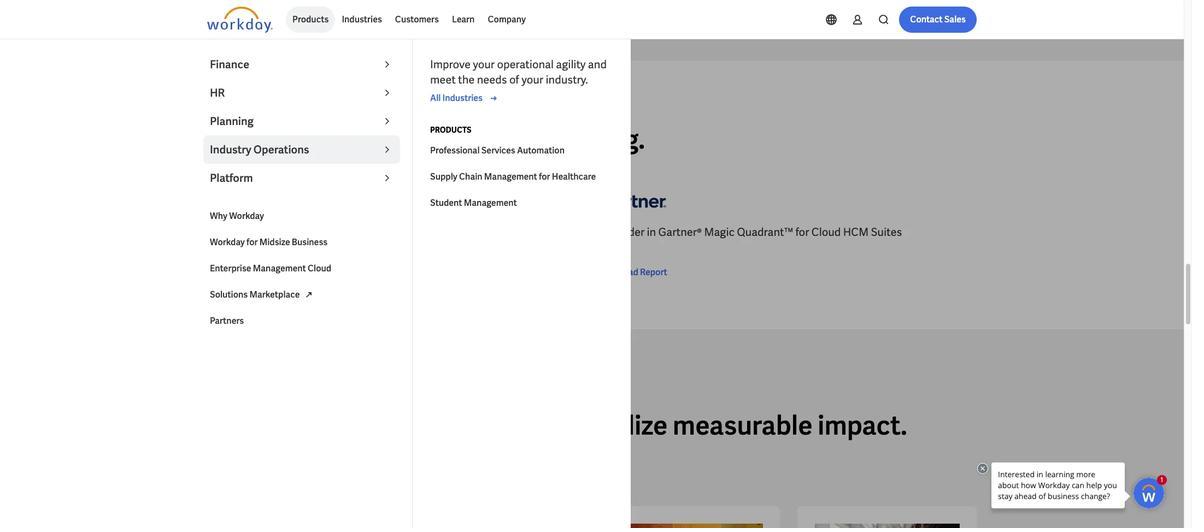 Task type: vqa. For each thing, say whether or not it's contained in the screenshot.
events
no



Task type: describe. For each thing, give the bounding box(es) containing it.
a leader in gartner® magic quadrant™ for cloud hcm suites
[[601, 226, 903, 240]]

0 horizontal spatial and
[[485, 123, 530, 157]]

realize
[[590, 409, 668, 443]]

1 vertical spatial read report
[[225, 282, 274, 294]]

sales
[[945, 14, 966, 25]]

finance button
[[203, 50, 400, 79]]

2023
[[265, 226, 289, 240]]

planning
[[210, 114, 254, 129]]

the
[[458, 73, 475, 87]]

management for for
[[464, 197, 517, 209]]

a for a leader in finance, hr, and planning.
[[207, 123, 226, 157]]

go to the homepage image
[[207, 7, 273, 33]]

supply chain management for healthcare
[[430, 171, 596, 183]]

improve your operational agility and meet the needs of your industry.
[[430, 57, 607, 87]]

a for a leader in 2023 gartner® magic quadrant™ for cloud erp for service- centric enterprises
[[207, 226, 215, 240]]

suites
[[871, 226, 903, 240]]

workday for midsize business link
[[203, 230, 400, 256]]

gartner image for gartner®
[[601, 186, 667, 216]]

hr
[[210, 86, 225, 100]]

hr button
[[203, 79, 400, 107]]

1 vertical spatial read
[[225, 282, 245, 294]]

1 horizontal spatial industries
[[443, 92, 483, 104]]

contact sales link
[[900, 7, 977, 33]]

industries
[[465, 409, 585, 443]]

platform button
[[203, 164, 400, 193]]

0 horizontal spatial report
[[247, 282, 274, 294]]

solutions
[[210, 289, 248, 301]]

in for finance,
[[311, 123, 333, 157]]

management for business
[[253, 263, 306, 275]]

company
[[488, 14, 526, 25]]

automation
[[517, 145, 565, 156]]

all
[[430, 92, 441, 104]]

for left 'midsize'
[[247, 237, 258, 248]]

contact sales
[[911, 14, 966, 25]]

learn button
[[446, 7, 482, 33]]

for down student
[[428, 226, 442, 240]]

and inside improve your operational agility and meet the needs of your industry.
[[588, 57, 607, 72]]

leader for a leader in gartner® magic quadrant™ for cloud hcm suites
[[611, 226, 645, 240]]

supply chain management for healthcare link
[[424, 164, 621, 190]]

agility
[[556, 57, 586, 72]]

products button
[[286, 7, 335, 33]]

industries inside dropdown button
[[342, 14, 382, 25]]

centric
[[207, 241, 244, 255]]

0 vertical spatial management
[[484, 171, 538, 183]]

company button
[[482, 7, 533, 33]]

companies across all industries realize measurable impact.
[[207, 409, 908, 443]]

gartner image for 2023
[[207, 186, 273, 216]]

service-
[[514, 226, 554, 240]]

0 horizontal spatial cloud
[[308, 263, 332, 275]]

companies
[[207, 409, 342, 443]]

meet
[[430, 73, 456, 87]]

business
[[292, 237, 328, 248]]

quadrant™ inside a leader in 2023 gartner® magic quadrant™ for cloud erp for service- centric enterprises
[[370, 226, 426, 240]]

enterprises
[[246, 241, 303, 255]]

in for gartner®
[[647, 226, 656, 240]]

across
[[348, 409, 427, 443]]

contact
[[911, 14, 943, 25]]

professional services automation
[[430, 145, 565, 156]]

read report link for a leader in 2023 gartner® magic quadrant™ for cloud erp for service- centric enterprises
[[207, 282, 274, 295]]

of
[[510, 73, 520, 87]]

a for a leader in gartner® magic quadrant™ for cloud hcm suites
[[601, 226, 609, 240]]

bdo canada image
[[815, 525, 960, 529]]

1 vertical spatial workday
[[210, 237, 245, 248]]



Task type: locate. For each thing, give the bounding box(es) containing it.
industries button
[[335, 7, 389, 33]]

enterprise management cloud link
[[203, 256, 400, 282]]

hcm
[[844, 226, 869, 240]]

needs
[[477, 73, 507, 87]]

products
[[430, 125, 472, 135]]

healthcare
[[552, 171, 596, 183]]

analysts
[[231, 96, 270, 106]]

a leader in finance, hr, and planning.
[[207, 123, 645, 157]]

gartner® inside a leader in 2023 gartner® magic quadrant™ for cloud erp for service- centric enterprises
[[291, 226, 335, 240]]

management down the enterprises on the top left of page
[[253, 263, 306, 275]]

industry.
[[546, 73, 588, 87]]

read
[[619, 267, 639, 279], [225, 282, 245, 294]]

0 horizontal spatial read report
[[225, 282, 274, 294]]

in
[[311, 123, 333, 157], [254, 226, 263, 240], [647, 226, 656, 240]]

industries
[[342, 14, 382, 25], [443, 92, 483, 104]]

quadrant™
[[370, 226, 426, 240], [737, 226, 794, 240]]

in for 2023
[[254, 226, 263, 240]]

operational
[[497, 57, 554, 72]]

1 vertical spatial read report link
[[207, 282, 274, 295]]

1 vertical spatial and
[[485, 123, 530, 157]]

1 horizontal spatial magic
[[705, 226, 735, 240]]

read report link for a leader in gartner® magic quadrant™ for cloud hcm suites
[[601, 267, 668, 280]]

0 horizontal spatial your
[[473, 57, 495, 72]]

workday for midsize business
[[210, 237, 328, 248]]

1 vertical spatial management
[[464, 197, 517, 209]]

read report link
[[601, 267, 668, 280], [207, 282, 274, 295]]

2 quadrant™ from the left
[[737, 226, 794, 240]]

magic
[[337, 226, 367, 240], [705, 226, 735, 240]]

1 gartner® from the left
[[291, 226, 335, 240]]

0 horizontal spatial magic
[[337, 226, 367, 240]]

improve
[[430, 57, 471, 72]]

partners link
[[203, 308, 400, 335]]

1 quadrant™ from the left
[[370, 226, 426, 240]]

1 horizontal spatial and
[[588, 57, 607, 72]]

for right the erp
[[498, 226, 512, 240]]

1 horizontal spatial quadrant™
[[737, 226, 794, 240]]

customers button
[[389, 7, 446, 33]]

0 horizontal spatial quadrant™
[[370, 226, 426, 240]]

and
[[588, 57, 607, 72], [485, 123, 530, 157]]

leader
[[217, 226, 251, 240], [611, 226, 645, 240]]

management up the erp
[[464, 197, 517, 209]]

2 gartner image from the left
[[601, 186, 667, 216]]

1 horizontal spatial report
[[640, 267, 668, 279]]

why workday
[[210, 211, 264, 222]]

0 horizontal spatial gartner image
[[207, 186, 273, 216]]

supply
[[430, 171, 458, 183]]

2 leader from the left
[[611, 226, 645, 240]]

impact.
[[818, 409, 908, 443]]

what analysts say
[[207, 96, 286, 106]]

opens in a new tab image
[[302, 288, 315, 302]]

all industries
[[430, 92, 483, 104]]

0 horizontal spatial read report link
[[207, 282, 274, 295]]

products
[[293, 14, 329, 25]]

0 vertical spatial read report link
[[601, 267, 668, 280]]

hr,
[[438, 123, 480, 157]]

0 vertical spatial report
[[640, 267, 668, 279]]

gartner®
[[291, 226, 335, 240], [659, 226, 702, 240]]

2 horizontal spatial in
[[647, 226, 656, 240]]

and up supply chain management for healthcare
[[485, 123, 530, 157]]

industries right products
[[342, 14, 382, 25]]

0 horizontal spatial gartner®
[[291, 226, 335, 240]]

1 horizontal spatial read
[[619, 267, 639, 279]]

planning button
[[203, 107, 400, 136]]

0 horizontal spatial industries
[[342, 14, 382, 25]]

all industries link
[[430, 92, 500, 105]]

cloud left the erp
[[444, 226, 474, 240]]

professional services automation link
[[424, 138, 621, 164]]

finance,
[[338, 123, 432, 157]]

all
[[432, 409, 460, 443]]

0 horizontal spatial read
[[225, 282, 245, 294]]

learn
[[452, 14, 475, 25]]

industries down the
[[443, 92, 483, 104]]

0 vertical spatial your
[[473, 57, 495, 72]]

solutions marketplace
[[210, 289, 300, 301]]

leader inside a leader in 2023 gartner® magic quadrant™ for cloud erp for service- centric enterprises
[[217, 226, 251, 240]]

1 horizontal spatial read report
[[619, 267, 668, 279]]

1 vertical spatial your
[[522, 73, 544, 87]]

leader for a leader in 2023 gartner® magic quadrant™ for cloud erp for service- centric enterprises
[[217, 226, 251, 240]]

student management link
[[424, 190, 621, 217]]

professional
[[430, 145, 480, 156]]

1 vertical spatial industries
[[443, 92, 483, 104]]

cloud
[[444, 226, 474, 240], [812, 226, 841, 240], [308, 263, 332, 275]]

1 horizontal spatial leader
[[611, 226, 645, 240]]

report
[[640, 267, 668, 279], [247, 282, 274, 294]]

1 leader from the left
[[217, 226, 251, 240]]

1 horizontal spatial in
[[311, 123, 333, 157]]

cloud left hcm
[[812, 226, 841, 240]]

say
[[272, 96, 286, 106]]

enterprise management cloud
[[210, 263, 332, 275]]

1 horizontal spatial cloud
[[444, 226, 474, 240]]

0 horizontal spatial in
[[254, 226, 263, 240]]

cloud inside a leader in 2023 gartner® magic quadrant™ for cloud erp for service- centric enterprises
[[444, 226, 474, 240]]

1 horizontal spatial gartner image
[[601, 186, 667, 216]]

workday
[[229, 211, 264, 222], [210, 237, 245, 248]]

1 horizontal spatial your
[[522, 73, 544, 87]]

2 magic from the left
[[705, 226, 735, 240]]

1 vertical spatial report
[[247, 282, 274, 294]]

industry
[[210, 143, 252, 157]]

midsize
[[260, 237, 290, 248]]

marketplace
[[250, 289, 300, 301]]

partners
[[210, 316, 244, 327]]

magic inside a leader in 2023 gartner® magic quadrant™ for cloud erp for service- centric enterprises
[[337, 226, 367, 240]]

0 vertical spatial and
[[588, 57, 607, 72]]

read report
[[619, 267, 668, 279], [225, 282, 274, 294]]

and right "agility"
[[588, 57, 607, 72]]

2 horizontal spatial cloud
[[812, 226, 841, 240]]

a leader in 2023 gartner® magic quadrant™ for cloud erp for service- centric enterprises
[[207, 226, 554, 255]]

0 vertical spatial read report
[[619, 267, 668, 279]]

your
[[473, 57, 495, 72], [522, 73, 544, 87]]

operations
[[254, 143, 309, 157]]

finance
[[210, 57, 249, 72]]

platform
[[210, 171, 253, 185]]

0 vertical spatial read
[[619, 267, 639, 279]]

gartner image
[[207, 186, 273, 216], [601, 186, 667, 216]]

workday right the why
[[229, 211, 264, 222]]

your up needs
[[473, 57, 495, 72]]

a inside a leader in 2023 gartner® magic quadrant™ for cloud erp for service- centric enterprises
[[207, 226, 215, 240]]

student
[[430, 197, 462, 209]]

in inside a leader in 2023 gartner® magic quadrant™ for cloud erp for service- centric enterprises
[[254, 226, 263, 240]]

for down automation
[[539, 171, 551, 183]]

management down professional services automation link
[[484, 171, 538, 183]]

measurable
[[673, 409, 813, 443]]

your down operational at the top left of page
[[522, 73, 544, 87]]

industry operations button
[[203, 136, 400, 164]]

industry operations
[[210, 143, 309, 157]]

0 horizontal spatial leader
[[217, 226, 251, 240]]

cloud down business
[[308, 263, 332, 275]]

services
[[482, 145, 516, 156]]

solutions marketplace link
[[203, 282, 400, 308]]

learn all the successes life time fitness achieved with workday. image
[[619, 525, 763, 529]]

enterprise
[[210, 263, 251, 275]]

a
[[207, 123, 226, 157], [207, 226, 215, 240], [601, 226, 609, 240]]

for left hcm
[[796, 226, 810, 240]]

why
[[210, 211, 228, 222]]

1 horizontal spatial read report link
[[601, 267, 668, 280]]

chain
[[459, 171, 483, 183]]

2 gartner® from the left
[[659, 226, 702, 240]]

1 gartner image from the left
[[207, 186, 273, 216]]

2 vertical spatial management
[[253, 263, 306, 275]]

customers
[[395, 14, 439, 25]]

0 vertical spatial industries
[[342, 14, 382, 25]]

why workday link
[[203, 203, 400, 230]]

student management
[[430, 197, 517, 209]]

leader
[[231, 123, 306, 157]]

1 horizontal spatial gartner®
[[659, 226, 702, 240]]

erp
[[476, 226, 496, 240]]

management
[[484, 171, 538, 183], [464, 197, 517, 209], [253, 263, 306, 275]]

1 magic from the left
[[337, 226, 367, 240]]

workday up enterprise
[[210, 237, 245, 248]]

0 vertical spatial workday
[[229, 211, 264, 222]]

planning.
[[535, 123, 645, 157]]

what
[[207, 96, 230, 106]]



